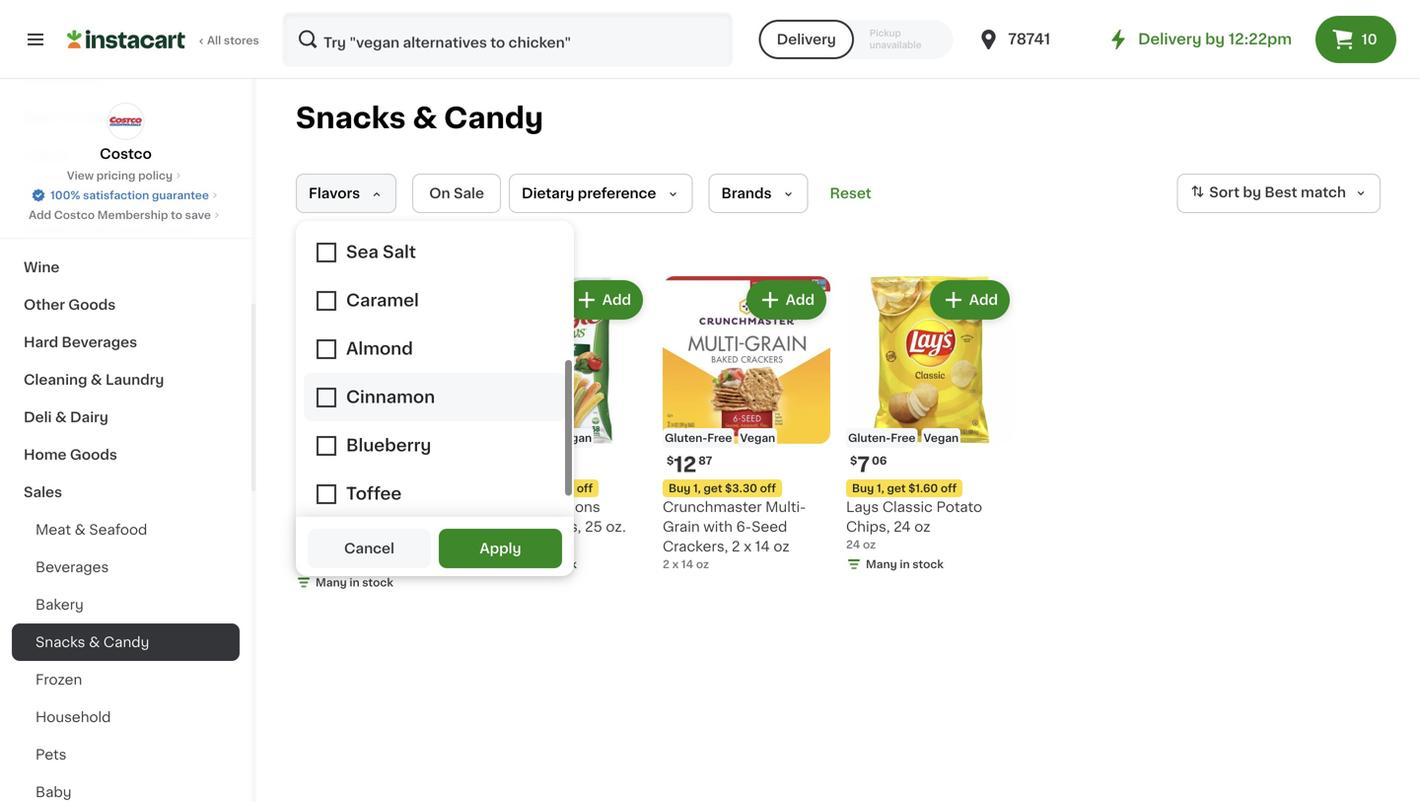 Task type: describe. For each thing, give the bounding box(es) containing it.
sale
[[454, 186, 484, 200]]

all stores link
[[67, 12, 260, 67]]

pets
[[36, 748, 67, 762]]

free for 7
[[891, 433, 916, 443]]

veggie
[[479, 520, 527, 534]]

all stores
[[207, 35, 259, 46]]

brands button
[[709, 174, 808, 213]]

add button for 7
[[932, 282, 1008, 318]]

& for deli & dairy link
[[55, 410, 67, 424]]

buy for buy 1, get $3.80 off
[[302, 483, 324, 494]]

12
[[674, 454, 697, 475]]

0 vertical spatial costco
[[100, 147, 152, 161]]

oz down chips,
[[863, 539, 876, 550]]

dietary
[[522, 186, 575, 200]]

$ for 7
[[850, 455, 858, 466]]

bakery link
[[12, 586, 240, 623]]

10 for 10 01
[[307, 454, 331, 475]]

liquor
[[24, 148, 69, 162]]

beverages inside beverages link
[[36, 560, 109, 574]]

buy for buy 1, get $3.30 off
[[669, 483, 691, 494]]

0 horizontal spatial snacks
[[36, 635, 85, 649]]

straws,
[[531, 520, 582, 534]]

hard beverages link
[[12, 324, 240, 361]]

buy 1, get $3.30 off
[[669, 483, 776, 494]]

best match
[[1265, 186, 1347, 199]]

policy
[[138, 170, 173, 181]]

off for buy 1, get $2.80 off
[[577, 483, 593, 494]]

organic inside snack factory organic pretzel crisps, 28 oz
[[398, 500, 453, 514]]

10 for 10
[[1362, 33, 1378, 46]]

crunchmaster multi- grain with 6-seed crackers, 2 x 14 oz 2 x 14 oz
[[663, 500, 806, 570]]

1 horizontal spatial x
[[744, 540, 752, 553]]

snacks & candy link
[[12, 623, 240, 661]]

0 vertical spatial 24
[[894, 520, 911, 534]]

12:22pm
[[1229, 32, 1292, 46]]

gluten- for 7
[[848, 433, 891, 443]]

costco link
[[100, 103, 152, 164]]

sort
[[1210, 186, 1240, 199]]

beverages link
[[12, 549, 240, 586]]

sort by
[[1210, 186, 1262, 199]]

0 horizontal spatial 24
[[846, 539, 861, 550]]

product group containing add
[[479, 276, 647, 576]]

paper goods
[[24, 185, 116, 199]]

1 add button from the left
[[565, 282, 641, 318]]

oz inside sensible portions veggie straws, 25 oz. 25 oz
[[496, 539, 509, 550]]

get for $3.80
[[337, 483, 356, 494]]

deli & dairy link
[[12, 399, 240, 436]]

1 horizontal spatial snacks & candy
[[296, 104, 544, 132]]

0 horizontal spatial snacks & candy
[[36, 635, 149, 649]]

beverages inside hard beverages "link"
[[62, 335, 137, 349]]

delivery for delivery
[[777, 33, 836, 46]]

crisps,
[[348, 520, 396, 534]]

goods for home goods
[[70, 448, 117, 462]]

in for straws,
[[533, 559, 543, 570]]

1 vertical spatial 28
[[296, 557, 310, 568]]

product group containing 10
[[296, 276, 464, 594]]

reset
[[830, 186, 872, 200]]

service type group
[[759, 20, 953, 59]]

wine
[[24, 260, 60, 274]]

cleaning & laundry
[[24, 373, 164, 387]]

add costco membership to save
[[29, 210, 211, 220]]

baby
[[36, 785, 72, 799]]

multi-
[[766, 500, 806, 514]]

match
[[1301, 186, 1347, 199]]

flavors button
[[296, 174, 397, 213]]

87
[[699, 455, 712, 466]]

1 vegan from the left
[[351, 433, 386, 443]]

0 horizontal spatial many in stock
[[316, 577, 393, 588]]

personal
[[89, 223, 152, 237]]

get for $3.30
[[704, 483, 723, 494]]

cancel button
[[308, 529, 431, 568]]

$3.80
[[358, 483, 391, 494]]

instacart logo image
[[67, 28, 185, 51]]

deli & dairy
[[24, 410, 108, 424]]

other
[[24, 298, 65, 312]]

baby link
[[12, 773, 240, 802]]

1 vertical spatial 2
[[663, 559, 670, 570]]

home
[[24, 448, 67, 462]]

dietary preference button
[[509, 174, 693, 213]]

oz down classic
[[915, 520, 931, 534]]

lays
[[846, 500, 879, 514]]

7
[[858, 454, 870, 475]]

2 vegan from the left
[[557, 433, 592, 443]]

$9.01 element
[[479, 452, 647, 477]]

oz down seed
[[774, 540, 790, 553]]

add for sensible portions veggie straws, 25 oz.
[[603, 293, 631, 307]]

add costco membership to save link
[[29, 207, 223, 223]]

apply
[[480, 542, 521, 555]]

bakery
[[36, 598, 84, 612]]

& for cleaning & laundry link
[[91, 373, 102, 387]]

laundry
[[106, 373, 164, 387]]

1, for $3.80
[[327, 483, 334, 494]]

pretzel
[[296, 520, 344, 534]]

06
[[872, 455, 887, 466]]

liquor link
[[12, 136, 240, 174]]

1 vertical spatial 14
[[682, 559, 694, 570]]

$2.80
[[542, 483, 574, 494]]

to
[[171, 210, 182, 220]]

paper
[[24, 185, 65, 199]]

cancel
[[344, 542, 395, 555]]

stores
[[224, 35, 259, 46]]

1 horizontal spatial candy
[[444, 104, 544, 132]]

in for chips,
[[900, 559, 910, 570]]

goods for other goods
[[68, 298, 116, 312]]

stock for 25
[[546, 559, 577, 570]]

& for health & personal care link
[[74, 223, 86, 237]]

buy for buy 1, get $2.80 off
[[485, 483, 507, 494]]

$ 7 06
[[850, 454, 887, 475]]

gluten-free vegan for 7
[[848, 433, 959, 443]]

delivery by 12:22pm
[[1139, 32, 1292, 46]]

many for straws,
[[499, 559, 530, 570]]

28 oz
[[296, 557, 326, 568]]

buy 1, get $2.80 off
[[485, 483, 593, 494]]

factory
[[342, 500, 395, 514]]

apply button
[[439, 529, 562, 568]]

delivery button
[[759, 20, 854, 59]]

78741
[[1009, 32, 1051, 46]]

wine link
[[12, 249, 240, 286]]

0 horizontal spatial stock
[[362, 577, 393, 588]]

sales
[[24, 485, 62, 499]]



Task type: vqa. For each thing, say whether or not it's contained in the screenshot.
bottom Sephora
no



Task type: locate. For each thing, give the bounding box(es) containing it.
0 vertical spatial snacks & candy
[[296, 104, 544, 132]]

1 horizontal spatial 14
[[755, 540, 770, 553]]

$ inside $ 7 06
[[850, 455, 858, 466]]

organic
[[298, 433, 343, 443], [398, 500, 453, 514]]

snack
[[296, 500, 338, 514]]

1 horizontal spatial 24
[[894, 520, 911, 534]]

x down 6-
[[744, 540, 752, 553]]

2 get from the left
[[520, 483, 539, 494]]

off
[[394, 483, 410, 494], [577, 483, 593, 494], [760, 483, 776, 494], [941, 483, 957, 494]]

24
[[894, 520, 911, 534], [846, 539, 861, 550]]

goods down view on the left top of the page
[[69, 185, 116, 199]]

pets link
[[12, 736, 240, 773]]

snacks & candy down bakery
[[36, 635, 149, 649]]

stock down cancel button
[[362, 577, 393, 588]]

24 down chips,
[[846, 539, 861, 550]]

cleaning & laundry link
[[12, 361, 240, 399]]

classic
[[883, 500, 933, 514]]

electronics link
[[12, 61, 240, 99]]

2 horizontal spatial add button
[[932, 282, 1008, 318]]

3 buy from the left
[[669, 483, 691, 494]]

oz down crackers, at bottom
[[696, 559, 709, 570]]

candy
[[444, 104, 544, 132], [104, 635, 149, 649]]

0 horizontal spatial 25
[[479, 539, 493, 550]]

0 vertical spatial 2
[[732, 540, 740, 553]]

free up buy 1, get $1.60 off
[[891, 433, 916, 443]]

get for $1.60
[[887, 483, 906, 494]]

snacks up flavors dropdown button
[[296, 104, 406, 132]]

6-
[[736, 520, 752, 534]]

& inside deli & dairy link
[[55, 410, 67, 424]]

many in stock for straws,
[[499, 559, 577, 570]]

vegan up $9.01 "element"
[[557, 433, 592, 443]]

0 vertical spatial x
[[744, 540, 752, 553]]

2 gluten- from the left
[[848, 433, 891, 443]]

0 horizontal spatial x
[[672, 559, 679, 570]]

(1.1k)
[[369, 542, 397, 552]]

2 buy from the left
[[485, 483, 507, 494]]

off up portions
[[577, 483, 593, 494]]

1 horizontal spatial gluten-
[[848, 433, 891, 443]]

organic up the "10 01"
[[298, 433, 343, 443]]

10 inside button
[[1362, 33, 1378, 46]]

0 horizontal spatial delivery
[[777, 33, 836, 46]]

01
[[333, 455, 346, 466]]

1 horizontal spatial in
[[533, 559, 543, 570]]

1, up crunchmaster
[[693, 483, 701, 494]]

14 down seed
[[755, 540, 770, 553]]

in down 'straws,'
[[533, 559, 543, 570]]

1 buy from the left
[[302, 483, 324, 494]]

by left 12:22pm
[[1206, 32, 1225, 46]]

0 horizontal spatial by
[[1206, 32, 1225, 46]]

by for sort
[[1243, 186, 1262, 199]]

$ inside $ 12 87
[[667, 455, 674, 466]]

0 horizontal spatial costco
[[54, 210, 95, 220]]

4 1, from the left
[[877, 483, 885, 494]]

1 vertical spatial organic
[[398, 500, 453, 514]]

1 $ from the left
[[667, 455, 674, 466]]

get for $2.80
[[520, 483, 539, 494]]

0 vertical spatial 14
[[755, 540, 770, 553]]

product group containing 7
[[846, 276, 1014, 576]]

in
[[533, 559, 543, 570], [900, 559, 910, 570], [350, 577, 360, 588]]

1 gluten- from the left
[[665, 433, 708, 443]]

many in stock down cancel
[[316, 577, 393, 588]]

add button for 12
[[749, 282, 825, 318]]

0 horizontal spatial gluten-
[[665, 433, 708, 443]]

4 product group from the left
[[846, 276, 1014, 576]]

add button
[[565, 282, 641, 318], [749, 282, 825, 318], [932, 282, 1008, 318]]

1, up sensible
[[510, 483, 518, 494]]

1 off from the left
[[394, 483, 410, 494]]

snacks
[[296, 104, 406, 132], [36, 635, 85, 649]]

gluten- for 12
[[665, 433, 708, 443]]

many in stock down 'apply'
[[499, 559, 577, 570]]

get up sensible
[[520, 483, 539, 494]]

1 get from the left
[[337, 483, 356, 494]]

2 down crackers, at bottom
[[663, 559, 670, 570]]

off up potato
[[941, 483, 957, 494]]

28
[[399, 520, 417, 534], [296, 557, 310, 568]]

Best match Sort by field
[[1177, 174, 1381, 213]]

0 horizontal spatial 14
[[682, 559, 694, 570]]

sales link
[[12, 474, 240, 511]]

0 vertical spatial goods
[[69, 185, 116, 199]]

off for buy 1, get $3.30 off
[[760, 483, 776, 494]]

25
[[585, 520, 603, 534], [479, 539, 493, 550]]

beverages up bakery
[[36, 560, 109, 574]]

& inside 'meat & seafood' link
[[75, 523, 86, 537]]

by inside field
[[1243, 186, 1262, 199]]

vegan up $3.80
[[351, 433, 386, 443]]

& inside the 'beer & cider' link
[[61, 110, 72, 124]]

0 vertical spatial 10
[[1362, 33, 1378, 46]]

health
[[24, 223, 71, 237]]

preference
[[578, 186, 657, 200]]

0 vertical spatial candy
[[444, 104, 544, 132]]

stock for 24
[[913, 559, 944, 570]]

delivery by 12:22pm link
[[1107, 28, 1292, 51]]

by right sort
[[1243, 186, 1262, 199]]

1, up "snack"
[[327, 483, 334, 494]]

cider
[[75, 110, 114, 124]]

health & personal care link
[[12, 211, 240, 249]]

& up dairy
[[91, 373, 102, 387]]

1 horizontal spatial stock
[[546, 559, 577, 570]]

1,
[[327, 483, 334, 494], [510, 483, 518, 494], [693, 483, 701, 494], [877, 483, 885, 494]]

3 product group from the left
[[663, 276, 831, 572]]

free up '87' at the bottom of the page
[[708, 433, 732, 443]]

25 down veggie in the bottom left of the page
[[479, 539, 493, 550]]

2 horizontal spatial in
[[900, 559, 910, 570]]

many down 'apply'
[[499, 559, 530, 570]]

on sale
[[429, 186, 484, 200]]

2 product group from the left
[[479, 276, 647, 576]]

hard
[[24, 335, 58, 349]]

1 vertical spatial costco
[[54, 210, 95, 220]]

1 horizontal spatial by
[[1243, 186, 1262, 199]]

get up crunchmaster
[[704, 483, 723, 494]]

free for 12
[[708, 433, 732, 443]]

& up frozen link
[[89, 635, 100, 649]]

gluten-free vegan up '87' at the bottom of the page
[[665, 433, 776, 443]]

1 horizontal spatial many
[[499, 559, 530, 570]]

many down chips,
[[866, 559, 897, 570]]

2 down 6-
[[732, 540, 740, 553]]

goods up "hard beverages"
[[68, 298, 116, 312]]

1 gluten-free vegan from the left
[[665, 433, 776, 443]]

delivery
[[1139, 32, 1202, 46], [777, 33, 836, 46]]

3 1, from the left
[[693, 483, 701, 494]]

stock down 'straws,'
[[546, 559, 577, 570]]

3 off from the left
[[760, 483, 776, 494]]

costco logo image
[[107, 103, 145, 140]]

add for crunchmaster multi- grain with 6-seed crackers, 2 x 14 oz
[[786, 293, 815, 307]]

14 down crackers, at bottom
[[682, 559, 694, 570]]

14
[[755, 540, 770, 553], [682, 559, 694, 570]]

1, up lays
[[877, 483, 885, 494]]

& for the 'beer & cider' link
[[61, 110, 72, 124]]

buy 1, get $3.80 off
[[302, 483, 410, 494]]

health & personal care
[[24, 223, 189, 237]]

0 horizontal spatial 2
[[663, 559, 670, 570]]

1 vertical spatial by
[[1243, 186, 1262, 199]]

1 vertical spatial 25
[[479, 539, 493, 550]]

0 vertical spatial organic
[[298, 433, 343, 443]]

1, for $3.30
[[693, 483, 701, 494]]

100% satisfaction guarantee
[[50, 190, 209, 201]]

2 1, from the left
[[510, 483, 518, 494]]

4 get from the left
[[887, 483, 906, 494]]

0 horizontal spatial organic
[[298, 433, 343, 443]]

1 free from the left
[[708, 433, 732, 443]]

on sale button
[[413, 174, 501, 213]]

1 product group from the left
[[296, 276, 464, 594]]

organic vegan
[[298, 433, 386, 443]]

beer & cider link
[[12, 99, 240, 136]]

& for 'meat & seafood' link
[[75, 523, 86, 537]]

delivery inside delivery by 12:22pm link
[[1139, 32, 1202, 46]]

paper goods link
[[12, 174, 240, 211]]

4 off from the left
[[941, 483, 957, 494]]

& right deli
[[55, 410, 67, 424]]

Search field
[[284, 14, 732, 65]]

household link
[[12, 698, 240, 736]]

1 vertical spatial beverages
[[36, 560, 109, 574]]

10 inside product group
[[307, 454, 331, 475]]

buy up sensible
[[485, 483, 507, 494]]

0 vertical spatial snacks
[[296, 104, 406, 132]]

candy up frozen link
[[104, 635, 149, 649]]

1 vertical spatial 10
[[307, 454, 331, 475]]

1 horizontal spatial add button
[[749, 282, 825, 318]]

0 horizontal spatial add button
[[565, 282, 641, 318]]

0 horizontal spatial free
[[708, 433, 732, 443]]

view pricing policy
[[67, 170, 173, 181]]

2 horizontal spatial many in stock
[[866, 559, 944, 570]]

100%
[[50, 190, 80, 201]]

2 off from the left
[[577, 483, 593, 494]]

0 vertical spatial beverages
[[62, 335, 137, 349]]

1 horizontal spatial 2
[[732, 540, 740, 553]]

costco
[[100, 147, 152, 161], [54, 210, 95, 220]]

& right beer
[[61, 110, 72, 124]]

1 vertical spatial snacks
[[36, 635, 85, 649]]

other goods
[[24, 298, 116, 312]]

1 horizontal spatial 28
[[399, 520, 417, 534]]

24 down classic
[[894, 520, 911, 534]]

28 right crisps,
[[399, 520, 417, 534]]

many for chips,
[[866, 559, 897, 570]]

flavors
[[309, 186, 360, 200]]

deli
[[24, 410, 52, 424]]

1 horizontal spatial 25
[[585, 520, 603, 534]]

cleaning
[[24, 373, 87, 387]]

oz right crisps,
[[420, 520, 436, 534]]

& inside cleaning & laundry link
[[91, 373, 102, 387]]

vegan up $1.60
[[924, 433, 959, 443]]

delivery for delivery by 12:22pm
[[1139, 32, 1202, 46]]

get left $3.80
[[337, 483, 356, 494]]

costco up "view pricing policy" "link" on the left top of the page
[[100, 147, 152, 161]]

x down crackers, at bottom
[[672, 559, 679, 570]]

10
[[1362, 33, 1378, 46], [307, 454, 331, 475]]

3 get from the left
[[704, 483, 723, 494]]

in down lays classic potato chips, 24 oz 24 oz
[[900, 559, 910, 570]]

many in stock down lays classic potato chips, 24 oz 24 oz
[[866, 559, 944, 570]]

& inside health & personal care link
[[74, 223, 86, 237]]

gluten-free vegan for 12
[[665, 433, 776, 443]]

$ left 06
[[850, 455, 858, 466]]

dairy
[[70, 410, 108, 424]]

1 horizontal spatial costco
[[100, 147, 152, 161]]

buy up lays
[[852, 483, 874, 494]]

product group containing 12
[[663, 276, 831, 572]]

organic right factory
[[398, 500, 453, 514]]

1 horizontal spatial free
[[891, 433, 916, 443]]

0 vertical spatial by
[[1206, 32, 1225, 46]]

$1.60
[[909, 483, 938, 494]]

& right meat
[[75, 523, 86, 537]]

oz down "pretzel"
[[313, 557, 326, 568]]

in down cancel
[[350, 577, 360, 588]]

by for delivery
[[1206, 32, 1225, 46]]

4 vegan from the left
[[924, 433, 959, 443]]

off right $3.80
[[394, 483, 410, 494]]

1 horizontal spatial gluten-free vegan
[[848, 433, 959, 443]]

beverages up cleaning & laundry
[[62, 335, 137, 349]]

snacks & candy up the on
[[296, 104, 544, 132]]

brands
[[722, 186, 772, 200]]

product group
[[296, 276, 464, 594], [479, 276, 647, 576], [663, 276, 831, 572], [846, 276, 1014, 576]]

meat & seafood
[[36, 523, 147, 537]]

1 1, from the left
[[327, 483, 334, 494]]

25 left oz.
[[585, 520, 603, 534]]

gluten- up the 12
[[665, 433, 708, 443]]

1, for $2.80
[[510, 483, 518, 494]]

1, for $1.60
[[877, 483, 885, 494]]

$ 12 87
[[667, 454, 712, 475]]

sensible
[[479, 500, 539, 514]]

2 add button from the left
[[749, 282, 825, 318]]

1 horizontal spatial snacks
[[296, 104, 406, 132]]

goods down dairy
[[70, 448, 117, 462]]

gluten-free vegan up 06
[[848, 433, 959, 443]]

& right the health
[[74, 223, 86, 237]]

3 vegan from the left
[[740, 433, 776, 443]]

many in stock for chips,
[[866, 559, 944, 570]]

other goods link
[[12, 286, 240, 324]]

0 vertical spatial 25
[[585, 520, 603, 534]]

care
[[155, 223, 189, 237]]

with
[[704, 520, 733, 534]]

delivery inside delivery button
[[777, 33, 836, 46]]

many down 28 oz
[[316, 577, 347, 588]]

stock down lays classic potato chips, 24 oz 24 oz
[[913, 559, 944, 570]]

3 add button from the left
[[932, 282, 1008, 318]]

10 01
[[307, 454, 346, 475]]

free
[[708, 433, 732, 443], [891, 433, 916, 443]]

1 horizontal spatial organic
[[398, 500, 453, 514]]

buy
[[302, 483, 324, 494], [485, 483, 507, 494], [669, 483, 691, 494], [852, 483, 874, 494]]

0 horizontal spatial $
[[667, 455, 674, 466]]

1 vertical spatial goods
[[68, 298, 116, 312]]

stock
[[546, 559, 577, 570], [913, 559, 944, 570], [362, 577, 393, 588]]

seafood
[[89, 523, 147, 537]]

vegan up '$3.30'
[[740, 433, 776, 443]]

oz down veggie in the bottom left of the page
[[496, 539, 509, 550]]

2 $ from the left
[[850, 455, 858, 466]]

0 horizontal spatial 10
[[307, 454, 331, 475]]

get up classic
[[887, 483, 906, 494]]

1 vertical spatial 24
[[846, 539, 861, 550]]

2 horizontal spatial many
[[866, 559, 897, 570]]

crunchmaster
[[663, 500, 762, 514]]

gluten- up 06
[[848, 433, 891, 443]]

1 vertical spatial candy
[[104, 635, 149, 649]]

4 buy from the left
[[852, 483, 874, 494]]

2 horizontal spatial stock
[[913, 559, 944, 570]]

grain
[[663, 520, 700, 534]]

2 gluten-free vegan from the left
[[848, 433, 959, 443]]

guarantee
[[152, 190, 209, 201]]

buy for buy 1, get $1.60 off
[[852, 483, 874, 494]]

0 horizontal spatial in
[[350, 577, 360, 588]]

meat
[[36, 523, 71, 537]]

10 button
[[1316, 16, 1397, 63]]

2 free from the left
[[891, 433, 916, 443]]

electronics
[[24, 73, 104, 87]]

off for buy 1, get $3.80 off
[[394, 483, 410, 494]]

& up the on
[[413, 104, 437, 132]]

buy up "snack"
[[302, 483, 324, 494]]

0 horizontal spatial candy
[[104, 635, 149, 649]]

potato
[[937, 500, 983, 514]]

home goods
[[24, 448, 117, 462]]

membership
[[97, 210, 168, 220]]

0 horizontal spatial gluten-free vegan
[[665, 433, 776, 443]]

add for lays classic potato chips, 24 oz
[[970, 293, 998, 307]]

& for the "snacks & candy" link
[[89, 635, 100, 649]]

oz inside snack factory organic pretzel crisps, 28 oz
[[420, 520, 436, 534]]

off for buy 1, get $1.60 off
[[941, 483, 957, 494]]

buy down the 12
[[669, 483, 691, 494]]

None search field
[[282, 12, 734, 67]]

1 vertical spatial snacks & candy
[[36, 635, 149, 649]]

get
[[337, 483, 356, 494], [520, 483, 539, 494], [704, 483, 723, 494], [887, 483, 906, 494]]

0 horizontal spatial 28
[[296, 557, 310, 568]]

78741 button
[[977, 12, 1095, 67]]

1 horizontal spatial many in stock
[[499, 559, 577, 570]]

candy up sale
[[444, 104, 544, 132]]

satisfaction
[[83, 190, 149, 201]]

snacks down bakery
[[36, 635, 85, 649]]

28 down "pretzel"
[[296, 557, 310, 568]]

frozen link
[[12, 661, 240, 698]]

household
[[36, 710, 111, 724]]

sensible portions veggie straws, 25 oz. 25 oz
[[479, 500, 626, 550]]

save
[[185, 210, 211, 220]]

0 horizontal spatial many
[[316, 577, 347, 588]]

1 horizontal spatial $
[[850, 455, 858, 466]]

$ for 12
[[667, 455, 674, 466]]

1 horizontal spatial delivery
[[1139, 32, 1202, 46]]

goods for paper goods
[[69, 185, 116, 199]]

off up multi-
[[760, 483, 776, 494]]

$ left '87' at the bottom of the page
[[667, 455, 674, 466]]

by
[[1206, 32, 1225, 46], [1243, 186, 1262, 199]]

2 vertical spatial goods
[[70, 448, 117, 462]]

dietary preference
[[522, 186, 657, 200]]

& inside the "snacks & candy" link
[[89, 635, 100, 649]]

1 vertical spatial x
[[672, 559, 679, 570]]

costco down '100%'
[[54, 210, 95, 220]]

1 horizontal spatial 10
[[1362, 33, 1378, 46]]

0 vertical spatial 28
[[399, 520, 417, 534]]

all
[[207, 35, 221, 46]]

28 inside snack factory organic pretzel crisps, 28 oz
[[399, 520, 417, 534]]

add
[[29, 210, 51, 220], [603, 293, 631, 307], [786, 293, 815, 307], [970, 293, 998, 307]]



